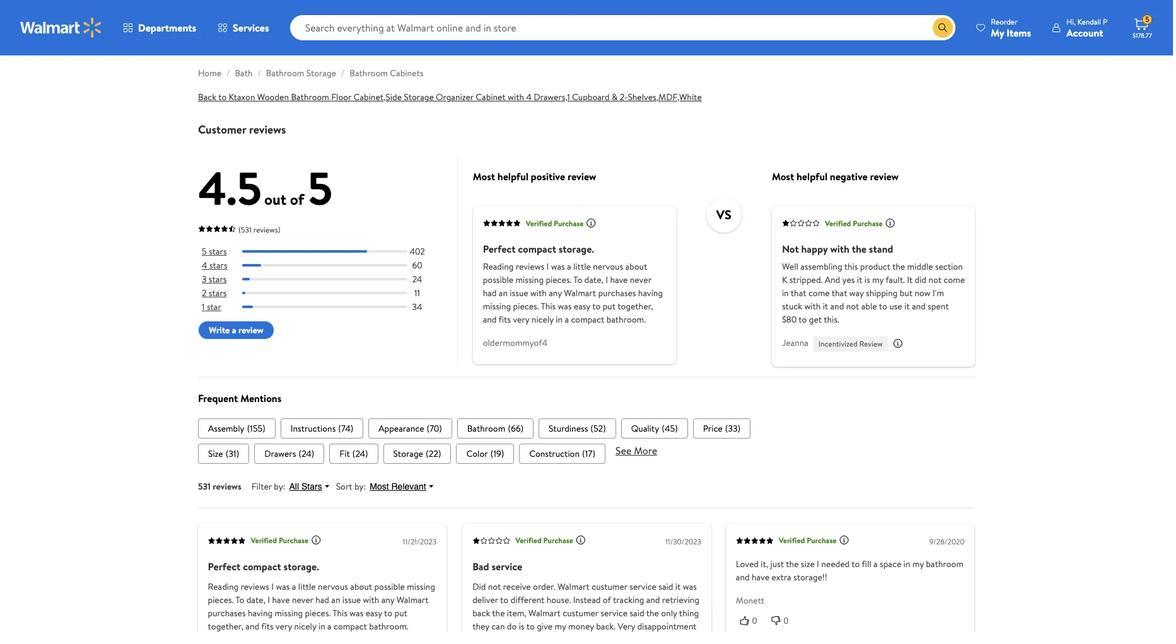 Task type: vqa. For each thing, say whether or not it's contained in the screenshot.


Task type: describe. For each thing, give the bounding box(es) containing it.
most relevant button
[[366, 481, 440, 493]]

account
[[1067, 26, 1104, 39]]

2-
[[620, 91, 628, 103]]

1 horizontal spatial not
[[847, 301, 860, 313]]

hi, kendall p account
[[1067, 16, 1108, 39]]

1 vertical spatial service
[[630, 581, 657, 594]]

list item containing storage
[[383, 444, 452, 464]]

bathroom storage link
[[266, 67, 336, 80]]

0 vertical spatial come
[[944, 274, 966, 287]]

1 horizontal spatial 4
[[527, 91, 532, 103]]

never inside reading reviews i was a little nervous about possible missing pieces. to date, i have never had an issue with any walmart purchases having missing pieces. this was easy to put together, and fits very nicely in a compact bathroom.
[[292, 594, 314, 607]]

in inside loved it, just the size i needed to fill a space in my bathroom and have extra storage!!
[[904, 558, 911, 571]]

nicely inside perfect compact storage. reading reviews i was a little nervous about possible missing pieces. to date, i have never had an issue with any walmart purchases having missing pieces. this was easy to put together, and fits very nicely in a compact bathroom.
[[532, 314, 554, 326]]

Search search field
[[290, 15, 956, 40]]

this
[[845, 261, 859, 273]]

issue inside reading reviews i was a little nervous about possible missing pieces. to date, i have never had an issue with any walmart purchases having missing pieces. this was easy to put together, and fits very nicely in a compact bathroom.
[[343, 594, 361, 607]]

drawers (24)
[[265, 448, 315, 461]]

fault.
[[886, 274, 905, 287]]

reviews)
[[254, 225, 281, 235]]

reviews for 531 reviews
[[213, 481, 242, 493]]

search icon image
[[938, 23, 949, 33]]

jeanna
[[782, 337, 809, 350]]

had inside reading reviews i was a little nervous about possible missing pieces. to date, i have never had an issue with any walmart purchases having missing pieces. this was easy to put together, and fits very nicely in a compact bathroom.
[[316, 594, 330, 607]]

1
[[202, 301, 205, 314]]

to inside perfect compact storage. reading reviews i was a little nervous about possible missing pieces. to date, i have never had an issue with any walmart purchases having missing pieces. this was easy to put together, and fits very nicely in a compact bathroom.
[[574, 274, 583, 287]]

very inside perfect compact storage. reading reviews i was a little nervous about possible missing pieces. to date, i have never had an issue with any walmart purchases having missing pieces. this was easy to put together, and fits very nicely in a compact bathroom.
[[513, 314, 530, 326]]

departments
[[138, 21, 196, 35]]

color
[[467, 448, 488, 461]]

home / bath / bathroom storage / bathroom cabinets
[[198, 67, 424, 80]]

verified up happy
[[825, 218, 852, 229]]

storage (22)
[[394, 448, 441, 461]]

is inside did not receive order. walmart custumer service said it was deliver to different house. instead of tracking and retrieving back the item, walmart custumer service  said the only thing they can do is to give my money back. very disappointm
[[519, 621, 524, 633]]

items
[[1007, 26, 1032, 39]]

4 stars
[[202, 259, 228, 272]]

they
[[472, 621, 489, 633]]

(19)
[[491, 448, 504, 461]]

verified purchase for 11/30/2023
[[515, 536, 573, 547]]

it right yes
[[858, 274, 863, 287]]

list item containing sturdiness
[[539, 419, 616, 439]]

progress bar for 34
[[242, 306, 407, 309]]

about inside reading reviews i was a little nervous about possible missing pieces. to date, i have never had an issue with any walmart purchases having missing pieces. this was easy to put together, and fits very nicely in a compact bathroom.
[[351, 581, 373, 594]]

the inside loved it, just the size i needed to fill a space in my bathroom and have extra storage!!
[[787, 558, 800, 571]]

reorder
[[991, 16, 1018, 27]]

retrieving
[[662, 594, 699, 607]]

in inside not happy with the stand well assembling this product the middle section k stripped. and yes it is my fault. it did not come in that come that way shipping but now i'm stuck with it and not able to use it and spent $80 to get this.
[[782, 287, 789, 300]]

to inside reading reviews i was a little nervous about possible missing pieces. to date, i have never had an issue with any walmart purchases having missing pieces. this was easy to put together, and fits very nicely in a compact bathroom.
[[385, 608, 393, 620]]

and inside did not receive order. walmart custumer service said it was deliver to different house. instead of tracking and retrieving back the item, walmart custumer service  said the only thing they can do is to give my money back. very disappointm
[[646, 594, 660, 607]]

middle
[[908, 261, 934, 273]]

purchase for 11/30/2023
[[543, 536, 573, 547]]

of inside 4.5 out of 5
[[290, 189, 304, 210]]

assembly
[[208, 423, 245, 435]]

easy inside perfect compact storage. reading reviews i was a little nervous about possible missing pieces. to date, i have never had an issue with any walmart purchases having missing pieces. this was easy to put together, and fits very nicely in a compact bathroom.
[[574, 301, 591, 313]]

3 stars
[[202, 273, 227, 286]]

progress bar for 24
[[242, 278, 407, 281]]

fit (24)
[[340, 448, 368, 461]]

p
[[1104, 16, 1108, 27]]

verified purchase information image for perfect compact storage.
[[586, 218, 597, 228]]

in inside perfect compact storage. reading reviews i was a little nervous about possible missing pieces. to date, i have never had an issue with any walmart purchases having missing pieces. this was easy to put together, and fits very nicely in a compact bathroom.
[[556, 314, 563, 326]]

size
[[208, 448, 223, 461]]

1 0 from the left
[[753, 616, 758, 627]]

walmart inside perfect compact storage. reading reviews i was a little nervous about possible missing pieces. to date, i have never had an issue with any walmart purchases having missing pieces. this was easy to put together, and fits very nicely in a compact bathroom.
[[564, 287, 596, 300]]

by: for filter by:
[[274, 481, 286, 493]]

list item containing appearance
[[369, 419, 452, 439]]

perfect compact storage. reading reviews i was a little nervous about possible missing pieces. to date, i have never had an issue with any walmart purchases having missing pieces. this was easy to put together, and fits very nicely in a compact bathroom.
[[483, 243, 663, 326]]

instead
[[573, 594, 601, 607]]

fill
[[863, 558, 872, 571]]

storage!!
[[794, 572, 828, 584]]

cabinet,side
[[354, 91, 402, 103]]

way
[[850, 287, 864, 300]]

reviews inside perfect compact storage. reading reviews i was a little nervous about possible missing pieces. to date, i have never had an issue with any walmart purchases having missing pieces. this was easy to put together, and fits very nicely in a compact bathroom.
[[516, 261, 545, 273]]

bathroom down the home / bath / bathroom storage / bathroom cabinets
[[291, 91, 329, 103]]

0 vertical spatial storage
[[307, 67, 336, 80]]

34
[[412, 301, 423, 314]]

(33)
[[726, 423, 741, 435]]

price
[[703, 423, 723, 435]]

verified purchase information image for not happy with the stand
[[886, 218, 896, 228]]

back
[[198, 91, 216, 103]]

my inside not happy with the stand well assembling this product the middle section k stripped. and yes it is my fault. it did not come in that come that way shipping but now i'm stuck with it and not able to use it and spent $80 to get this.
[[873, 274, 884, 287]]

color (19)
[[467, 448, 504, 461]]

reorder my items
[[991, 16, 1032, 39]]

purchases inside reading reviews i was a little nervous about possible missing pieces. to date, i have never had an issue with any walmart purchases having missing pieces. this was easy to put together, and fits very nicely in a compact bathroom.
[[208, 608, 246, 620]]

and inside reading reviews i was a little nervous about possible missing pieces. to date, i have never had an issue with any walmart purchases having missing pieces. this was easy to put together, and fits very nicely in a compact bathroom.
[[246, 621, 260, 633]]

with inside reading reviews i was a little nervous about possible missing pieces. to date, i have never had an issue with any walmart purchases having missing pieces. this was easy to put together, and fits very nicely in a compact bathroom.
[[364, 594, 380, 607]]

is inside not happy with the stand well assembling this product the middle section k stripped. and yes it is my fault. it did not come in that come that way shipping but now i'm stuck with it and not able to use it and spent $80 to get this.
[[865, 274, 871, 287]]

fits inside reading reviews i was a little nervous about possible missing pieces. to date, i have never had an issue with any walmart purchases having missing pieces. this was easy to put together, and fits very nicely in a compact bathroom.
[[262, 621, 274, 633]]

bathroom up cabinet,side
[[350, 67, 388, 80]]

home link
[[198, 67, 222, 80]]

compact inside reading reviews i was a little nervous about possible missing pieces. to date, i have never had an issue with any walmart purchases having missing pieces. this was easy to put together, and fits very nicely in a compact bathroom.
[[334, 621, 368, 633]]

purchase for 9/26/2020
[[808, 536, 837, 547]]

(45)
[[662, 423, 678, 435]]

star
[[207, 301, 221, 314]]

most for most helpful negative review
[[772, 170, 795, 184]]

sturdiness (52)
[[549, 423, 606, 435]]

the up fault.
[[893, 261, 906, 273]]

progress bar for 60
[[242, 265, 407, 267]]

11/21/2023
[[403, 537, 437, 548]]

sturdiness
[[549, 423, 588, 435]]

review
[[860, 339, 883, 350]]

list item containing quality
[[622, 419, 688, 439]]

it,
[[762, 558, 769, 571]]

different
[[511, 594, 545, 607]]

verified purchase information image for 9/26/2020
[[840, 536, 850, 546]]

not inside did not receive order. walmart custumer service said it was deliver to different house. instead of tracking and retrieving back the item, walmart custumer service  said the only thing they can do is to give my money back. very disappointm
[[488, 581, 501, 594]]

progress bar for 402
[[242, 251, 407, 253]]

about inside perfect compact storage. reading reviews i was a little nervous about possible missing pieces. to date, i have never had an issue with any walmart purchases having missing pieces. this was easy to put together, and fits very nicely in a compact bathroom.
[[626, 261, 648, 273]]

(24) for drawers (24)
[[299, 448, 315, 461]]

(22)
[[426, 448, 441, 461]]

bathroom
[[927, 558, 964, 571]]

space
[[881, 558, 902, 571]]

0 vertical spatial said
[[659, 581, 673, 594]]

assembly (155)
[[208, 423, 266, 435]]

negative
[[830, 170, 868, 184]]

quality
[[632, 423, 660, 435]]

1 vertical spatial custumer
[[563, 608, 599, 620]]

monett
[[737, 595, 765, 608]]

list item containing instructions
[[281, 419, 364, 439]]

only
[[661, 608, 677, 620]]

a inside loved it, just the size i needed to fill a space in my bathroom and have extra storage!!
[[874, 558, 879, 571]]

back to ktaxon wooden bathroom floor cabinet,side storage organizer cabinet with 4 drawers,1 cupboard & 2-shelves,mdf,white
[[198, 91, 702, 103]]

incentivized review information image
[[893, 339, 903, 349]]

wooden
[[257, 91, 289, 103]]

verified down most helpful positive review
[[526, 218, 552, 229]]

kendall
[[1078, 16, 1102, 27]]

reading inside reading reviews i was a little nervous about possible missing pieces. to date, i have never had an issue with any walmart purchases having missing pieces. this was easy to put together, and fits very nicely in a compact bathroom.
[[208, 581, 239, 594]]

back.
[[596, 621, 616, 633]]

1 / from the left
[[227, 67, 230, 80]]

my inside loved it, just the size i needed to fill a space in my bathroom and have extra storage!!
[[913, 558, 925, 571]]

review for most helpful negative review
[[871, 170, 899, 184]]

bathroom up "wooden"
[[266, 67, 304, 80]]

easy inside reading reviews i was a little nervous about possible missing pieces. to date, i have never had an issue with any walmart purchases having missing pieces. this was easy to put together, and fits very nicely in a compact bathroom.
[[366, 608, 383, 620]]

give
[[537, 621, 553, 633]]

reviews for customer reviews
[[249, 122, 286, 138]]

bad
[[472, 560, 489, 574]]

was inside did not receive order. walmart custumer service said it was deliver to different house. instead of tracking and retrieving back the item, walmart custumer service  said the only thing they can do is to give my money back. very disappointm
[[683, 581, 697, 594]]

stand
[[870, 243, 894, 256]]

2
[[202, 287, 207, 300]]

verified purchase up the stand
[[825, 218, 883, 229]]

and
[[825, 274, 841, 287]]

1 vertical spatial 5
[[308, 157, 333, 220]]

walmart image
[[20, 18, 102, 38]]

Walmart Site-Wide search field
[[290, 15, 956, 40]]

helpful for negative
[[797, 170, 828, 184]]

organizer
[[436, 91, 474, 103]]

positive
[[531, 170, 566, 184]]

little inside perfect compact storage. reading reviews i was a little nervous about possible missing pieces. to date, i have never had an issue with any walmart purchases having missing pieces. this was easy to put together, and fits very nicely in a compact bathroom.
[[574, 261, 591, 273]]

walmart inside reading reviews i was a little nervous about possible missing pieces. to date, i have never had an issue with any walmart purchases having missing pieces. this was easy to put together, and fits very nicely in a compact bathroom.
[[397, 594, 429, 607]]

having inside perfect compact storage. reading reviews i was a little nervous about possible missing pieces. to date, i have never had an issue with any walmart purchases having missing pieces. this was easy to put together, and fits very nicely in a compact bathroom.
[[639, 287, 663, 300]]

list item containing fit
[[330, 444, 378, 464]]

verified for 11/21/2023
[[251, 536, 277, 547]]

bad service
[[472, 560, 522, 574]]

1 vertical spatial said
[[630, 608, 644, 620]]

do
[[507, 621, 517, 633]]

list item containing size
[[198, 444, 249, 464]]

0 vertical spatial not
[[929, 274, 942, 287]]

incentivized review
[[819, 339, 883, 350]]

i inside loved it, just the size i needed to fill a space in my bathroom and have extra storage!!
[[818, 558, 820, 571]]

together, inside perfect compact storage. reading reviews i was a little nervous about possible missing pieces. to date, i have never had an issue with any walmart purchases having missing pieces. this was easy to put together, and fits very nicely in a compact bathroom.
[[618, 301, 654, 313]]

just
[[771, 558, 785, 571]]

reviews for reading reviews i was a little nervous about possible missing pieces. to date, i have never had an issue with any walmart purchases having missing pieces. this was easy to put together, and fits very nicely in a compact bathroom.
[[241, 581, 270, 594]]

0 vertical spatial service
[[492, 560, 522, 574]]

most for most relevant
[[370, 482, 389, 492]]

verified purchase for 11/21/2023
[[251, 536, 309, 547]]

bathroom. inside reading reviews i was a little nervous about possible missing pieces. to date, i have never had an issue with any walmart purchases having missing pieces. this was easy to put together, and fits very nicely in a compact bathroom.
[[370, 621, 409, 633]]

5 for 5 $178.77
[[1146, 14, 1150, 25]]

this inside perfect compact storage. reading reviews i was a little nervous about possible missing pieces. to date, i have never had an issue with any walmart purchases having missing pieces. this was easy to put together, and fits very nicely in a compact bathroom.
[[541, 301, 556, 313]]

in inside reading reviews i was a little nervous about possible missing pieces. to date, i have never had an issue with any walmart purchases having missing pieces. this was easy to put together, and fits very nicely in a compact bathroom.
[[319, 621, 326, 633]]

0 horizontal spatial verified purchase information image
[[312, 536, 322, 546]]

1 horizontal spatial service
[[601, 608, 628, 620]]

filter
[[252, 481, 272, 493]]

happy
[[802, 243, 828, 256]]

write a review link
[[198, 322, 274, 340]]

60
[[412, 259, 423, 272]]

the up can
[[492, 608, 505, 620]]

stars for 5 stars
[[209, 245, 227, 258]]

nervous inside perfect compact storage. reading reviews i was a little nervous about possible missing pieces. to date, i have never had an issue with any walmart purchases having missing pieces. this was easy to put together, and fits very nicely in a compact bathroom.
[[593, 261, 624, 273]]

see more list
[[198, 444, 976, 464]]

this.
[[824, 314, 840, 326]]

verified purchase information image for 11/30/2023
[[576, 536, 586, 546]]

cupboard
[[572, 91, 610, 103]]



Task type: locate. For each thing, give the bounding box(es) containing it.
verified purchase information image up needed
[[840, 536, 850, 546]]

item,
[[507, 608, 526, 620]]

verified up bad service
[[515, 536, 542, 547]]

the up this
[[852, 243, 867, 256]]

use
[[890, 301, 903, 313]]

4.5 out of 5
[[198, 157, 333, 220]]

service up tracking
[[630, 581, 657, 594]]

1 vertical spatial perfect
[[208, 560, 241, 574]]

0 vertical spatial any
[[549, 287, 562, 300]]

stars down 5 stars
[[209, 259, 228, 272]]

fits down perfect compact storage.
[[262, 621, 274, 633]]

verified up perfect compact storage.
[[251, 536, 277, 547]]

verified purchase up order.
[[515, 536, 573, 547]]

have
[[611, 274, 628, 287], [753, 572, 770, 584], [273, 594, 290, 607]]

list item up (19) at the left bottom of page
[[457, 419, 534, 439]]

verified for 9/26/2020
[[780, 536, 806, 547]]

never
[[630, 274, 652, 287], [292, 594, 314, 607]]

put inside perfect compact storage. reading reviews i was a little nervous about possible missing pieces. to date, i have never had an issue with any walmart purchases having missing pieces. this was easy to put together, and fits very nicely in a compact bathroom.
[[603, 301, 616, 313]]

1 verified purchase information image from the left
[[576, 536, 586, 546]]

filter by:
[[252, 481, 286, 493]]

0 horizontal spatial verified purchase information image
[[576, 536, 586, 546]]

2 stars
[[202, 287, 227, 300]]

1 horizontal spatial 5
[[308, 157, 333, 220]]

not down way
[[847, 301, 860, 313]]

with inside perfect compact storage. reading reviews i was a little nervous about possible missing pieces. to date, i have never had an issue with any walmart purchases having missing pieces. this was easy to put together, and fits very nicely in a compact bathroom.
[[531, 287, 547, 300]]

0 horizontal spatial little
[[299, 581, 316, 594]]

bathroom up color (19)
[[467, 423, 506, 435]]

1 vertical spatial together,
[[208, 621, 244, 633]]

0 horizontal spatial had
[[316, 594, 330, 607]]

0 horizontal spatial review
[[239, 325, 264, 337]]

any inside reading reviews i was a little nervous about possible missing pieces. to date, i have never had an issue with any walmart purchases having missing pieces. this was easy to put together, and fits very nicely in a compact bathroom.
[[382, 594, 395, 607]]

4 left the drawers,1
[[527, 91, 532, 103]]

most helpful positive review
[[473, 170, 597, 184]]

it up this.
[[823, 301, 829, 313]]

together, inside reading reviews i was a little nervous about possible missing pieces. to date, i have never had an issue with any walmart purchases having missing pieces. this was easy to put together, and fits very nicely in a compact bathroom.
[[208, 621, 244, 633]]

storage left (22) on the left of the page
[[394, 448, 423, 461]]

1 vertical spatial of
[[603, 594, 611, 607]]

1 vertical spatial this
[[333, 608, 348, 620]]

2 horizontal spatial have
[[753, 572, 770, 584]]

0 horizontal spatial reading
[[208, 581, 239, 594]]

verified purchase down positive
[[526, 218, 584, 229]]

2 / from the left
[[258, 67, 261, 80]]

/ right bath link
[[258, 67, 261, 80]]

together,
[[618, 301, 654, 313], [208, 621, 244, 633]]

review right positive
[[568, 170, 597, 184]]

mentions
[[241, 392, 282, 405]]

2 verified purchase information image from the left
[[840, 536, 850, 546]]

my down product
[[873, 274, 884, 287]]

1 vertical spatial bathroom.
[[370, 621, 409, 633]]

1 by: from the left
[[274, 481, 286, 493]]

purchase up perfect compact storage.
[[279, 536, 309, 547]]

1 horizontal spatial purchases
[[599, 287, 636, 300]]

0 horizontal spatial come
[[809, 287, 830, 300]]

0 horizontal spatial not
[[488, 581, 501, 594]]

by: right sort
[[355, 481, 366, 493]]

and down loved
[[737, 572, 750, 584]]

custumer up money on the bottom
[[563, 608, 599, 620]]

list item down bathroom (66)
[[457, 444, 514, 464]]

review for most helpful positive review
[[568, 170, 597, 184]]

3 progress bar from the top
[[242, 278, 407, 281]]

2 progress bar from the top
[[242, 265, 407, 267]]

of right instead on the bottom of the page
[[603, 594, 611, 607]]

it inside did not receive order. walmart custumer service said it was deliver to different house. instead of tracking and retrieving back the item, walmart custumer service  said the only thing they can do is to give my money back. very disappointm
[[675, 581, 681, 594]]

2 helpful from the left
[[797, 170, 828, 184]]

issue inside perfect compact storage. reading reviews i was a little nervous about possible missing pieces. to date, i have never had an issue with any walmart purchases having missing pieces. this was easy to put together, and fits very nicely in a compact bathroom.
[[510, 287, 529, 300]]

1 horizontal spatial any
[[549, 287, 562, 300]]

0 vertical spatial have
[[611, 274, 628, 287]]

helpful left positive
[[498, 170, 529, 184]]

1 vertical spatial fits
[[262, 621, 274, 633]]

2 by: from the left
[[355, 481, 366, 493]]

little inside reading reviews i was a little nervous about possible missing pieces. to date, i have never had an issue with any walmart purchases having missing pieces. this was easy to put together, and fits very nicely in a compact bathroom.
[[299, 581, 316, 594]]

and inside loved it, just the size i needed to fill a space in my bathroom and have extra storage!!
[[737, 572, 750, 584]]

is down product
[[865, 274, 871, 287]]

purchase up the stand
[[853, 218, 883, 229]]

2 vertical spatial have
[[273, 594, 290, 607]]

0 vertical spatial nicely
[[532, 314, 554, 326]]

1 horizontal spatial date,
[[585, 274, 604, 287]]

11/30/2023
[[665, 537, 701, 548]]

1 vertical spatial to
[[236, 594, 245, 607]]

4 progress bar from the top
[[242, 292, 407, 295]]

24
[[413, 273, 422, 286]]

(17)
[[583, 448, 596, 461]]

(74)
[[338, 423, 354, 435]]

storage. for perfect compact storage.
[[284, 560, 320, 574]]

verified purchase for 9/26/2020
[[780, 536, 837, 547]]

1 horizontal spatial helpful
[[797, 170, 828, 184]]

reviews inside reading reviews i was a little nervous about possible missing pieces. to date, i have never had an issue with any walmart purchases having missing pieces. this was easy to put together, and fits very nicely in a compact bathroom.
[[241, 581, 270, 594]]

purchases inside perfect compact storage. reading reviews i was a little nervous about possible missing pieces. to date, i have never had an issue with any walmart purchases having missing pieces. this was easy to put together, and fits very nicely in a compact bathroom.
[[599, 287, 636, 300]]

0 vertical spatial had
[[483, 287, 497, 300]]

0 vertical spatial having
[[639, 287, 663, 300]]

very inside reading reviews i was a little nervous about possible missing pieces. to date, i have never had an issue with any walmart purchases having missing pieces. this was easy to put together, and fits very nicely in a compact bathroom.
[[276, 621, 293, 633]]

having
[[639, 287, 663, 300], [248, 608, 273, 620]]

purchase up order.
[[543, 536, 573, 547]]

see more button
[[616, 444, 658, 458]]

1 horizontal spatial an
[[499, 287, 508, 300]]

my left bathroom at the bottom right
[[913, 558, 925, 571]]

most for most helpful positive review
[[473, 170, 495, 184]]

is right do at the left bottom of the page
[[519, 621, 524, 633]]

1 helpful from the left
[[498, 170, 529, 184]]

able
[[862, 301, 878, 313]]

review right negative
[[871, 170, 899, 184]]

spent
[[928, 301, 949, 313]]

all
[[289, 482, 299, 492]]

4 up 3
[[202, 259, 207, 272]]

1 horizontal spatial said
[[659, 581, 673, 594]]

shipping
[[867, 287, 898, 300]]

1 that from the left
[[791, 287, 807, 300]]

stuck
[[782, 301, 803, 313]]

not
[[782, 243, 799, 256]]

3 / from the left
[[341, 67, 345, 80]]

1 horizontal spatial is
[[865, 274, 871, 287]]

1 vertical spatial nicely
[[295, 621, 317, 633]]

list item down '(74)'
[[330, 444, 378, 464]]

helpful left negative
[[797, 170, 828, 184]]

service up back.
[[601, 608, 628, 620]]

fits inside perfect compact storage. reading reviews i was a little nervous about possible missing pieces. to date, i have never had an issue with any walmart purchases having missing pieces. this was easy to put together, and fits very nicely in a compact bathroom.
[[499, 314, 511, 326]]

5 right out
[[308, 157, 333, 220]]

and up this.
[[831, 301, 845, 313]]

can
[[491, 621, 505, 633]]

1 vertical spatial purchases
[[208, 608, 246, 620]]

0 horizontal spatial 0
[[753, 616, 758, 627]]

bathroom.
[[607, 314, 646, 326], [370, 621, 409, 633]]

&
[[612, 91, 618, 103]]

0 vertical spatial nervous
[[593, 261, 624, 273]]

instructions (74)
[[291, 423, 354, 435]]

list item up fit
[[281, 419, 364, 439]]

perfect inside perfect compact storage. reading reviews i was a little nervous about possible missing pieces. to date, i have never had an issue with any walmart purchases having missing pieces. this was easy to put together, and fits very nicely in a compact bathroom.
[[483, 243, 516, 256]]

verified
[[526, 218, 552, 229], [825, 218, 852, 229], [251, 536, 277, 547], [515, 536, 542, 547], [780, 536, 806, 547]]

frequent mentions
[[198, 392, 282, 405]]

to inside reading reviews i was a little nervous about possible missing pieces. to date, i have never had an issue with any walmart purchases having missing pieces. this was easy to put together, and fits very nicely in a compact bathroom.
[[236, 594, 245, 607]]

not right did
[[488, 581, 501, 594]]

0 horizontal spatial possible
[[375, 581, 405, 594]]

1 0 button from the left
[[737, 615, 768, 628]]

1 horizontal spatial reading
[[483, 261, 514, 273]]

put inside reading reviews i was a little nervous about possible missing pieces. to date, i have never had an issue with any walmart purchases having missing pieces. this was easy to put together, and fits very nicely in a compact bathroom.
[[395, 608, 408, 620]]

custumer up tracking
[[592, 581, 628, 594]]

customer reviews
[[198, 122, 286, 138]]

list item up 'see more' list
[[539, 419, 616, 439]]

list
[[198, 419, 976, 439]]

1 horizontal spatial storage.
[[559, 243, 595, 256]]

0 vertical spatial my
[[873, 274, 884, 287]]

storage
[[307, 67, 336, 80], [404, 91, 434, 103], [394, 448, 423, 461]]

0 horizontal spatial bathroom.
[[370, 621, 409, 633]]

have inside perfect compact storage. reading reviews i was a little nervous about possible missing pieces. to date, i have never had an issue with any walmart purchases having missing pieces. this was easy to put together, and fits very nicely in a compact bathroom.
[[611, 274, 628, 287]]

2 horizontal spatial review
[[871, 170, 899, 184]]

quality (45)
[[632, 423, 678, 435]]

list containing assembly
[[198, 419, 976, 439]]

list item
[[198, 419, 276, 439], [281, 419, 364, 439], [369, 419, 452, 439], [457, 419, 534, 439], [539, 419, 616, 439], [622, 419, 688, 439], [693, 419, 751, 439], [198, 444, 249, 464], [254, 444, 325, 464], [330, 444, 378, 464], [383, 444, 452, 464], [457, 444, 514, 464], [519, 444, 606, 464]]

2 vertical spatial my
[[555, 621, 566, 633]]

3
[[202, 273, 207, 286]]

size (31)
[[208, 448, 239, 461]]

of inside did not receive order. walmart custumer service said it was deliver to different house. instead of tracking and retrieving back the item, walmart custumer service  said the only thing they can do is to give my money back. very disappointm
[[603, 594, 611, 607]]

list item up storage (22)
[[369, 419, 452, 439]]

list item down sturdiness
[[519, 444, 606, 464]]

(66)
[[508, 423, 524, 435]]

11
[[415, 287, 420, 300]]

walmart
[[564, 287, 596, 300], [558, 581, 590, 594], [397, 594, 429, 607], [529, 608, 561, 620]]

my
[[991, 26, 1005, 39]]

review right write
[[239, 325, 264, 337]]

5 for 5 stars
[[202, 245, 207, 258]]

progress bar for 11
[[242, 292, 407, 295]]

instructions
[[291, 423, 336, 435]]

did
[[915, 274, 927, 287]]

cabinet
[[476, 91, 506, 103]]

verified purchase information image
[[586, 218, 597, 228], [886, 218, 896, 228], [312, 536, 322, 546]]

5 up the $178.77 at top right
[[1146, 14, 1150, 25]]

0 horizontal spatial 5
[[202, 245, 207, 258]]

1 horizontal spatial that
[[832, 287, 848, 300]]

/ left bath link
[[227, 67, 230, 80]]

1 vertical spatial never
[[292, 594, 314, 607]]

a inside 'write a review' link
[[232, 325, 236, 337]]

(24)
[[299, 448, 315, 461], [353, 448, 368, 461]]

(24) for fit (24)
[[353, 448, 368, 461]]

1 vertical spatial nervous
[[318, 581, 349, 594]]

was
[[551, 261, 565, 273], [558, 301, 572, 313], [276, 581, 290, 594], [683, 581, 697, 594], [350, 608, 364, 620]]

2 vertical spatial 5
[[202, 245, 207, 258]]

most helpful negative review
[[772, 170, 899, 184]]

storage up floor
[[307, 67, 336, 80]]

said
[[659, 581, 673, 594], [630, 608, 644, 620]]

never inside perfect compact storage. reading reviews i was a little nervous about possible missing pieces. to date, i have never had an issue with any walmart purchases having missing pieces. this was easy to put together, and fits very nicely in a compact bathroom.
[[630, 274, 652, 287]]

date,
[[585, 274, 604, 287], [247, 594, 266, 607]]

come down stripped.
[[809, 287, 830, 300]]

0 vertical spatial custumer
[[592, 581, 628, 594]]

and right tracking
[[646, 594, 660, 607]]

and
[[831, 301, 845, 313], [912, 301, 926, 313], [483, 314, 497, 326], [737, 572, 750, 584], [646, 594, 660, 607], [246, 621, 260, 633]]

not
[[929, 274, 942, 287], [847, 301, 860, 313], [488, 581, 501, 594]]

bathroom (66)
[[467, 423, 524, 435]]

and inside perfect compact storage. reading reviews i was a little nervous about possible missing pieces. to date, i have never had an issue with any walmart purchases having missing pieces. this was easy to put together, and fits very nicely in a compact bathroom.
[[483, 314, 497, 326]]

it right use
[[905, 301, 910, 313]]

of right out
[[290, 189, 304, 210]]

1 vertical spatial had
[[316, 594, 330, 607]]

perfect for perfect compact storage. reading reviews i was a little nervous about possible missing pieces. to date, i have never had an issue with any walmart purchases having missing pieces. this was easy to put together, and fits very nicely in a compact bathroom.
[[483, 243, 516, 256]]

and up the oldermommyof4
[[483, 314, 497, 326]]

purchase for 11/21/2023
[[279, 536, 309, 547]]

list item down 'assembly'
[[198, 444, 249, 464]]

reading inside perfect compact storage. reading reviews i was a little nervous about possible missing pieces. to date, i have never had an issue with any walmart purchases having missing pieces. this was easy to put together, and fits very nicely in a compact bathroom.
[[483, 261, 514, 273]]

more
[[634, 444, 658, 458]]

list item up more
[[622, 419, 688, 439]]

1 horizontal spatial little
[[574, 261, 591, 273]]

list item down appearance (70)
[[383, 444, 452, 464]]

purchase up needed
[[808, 536, 837, 547]]

the left only
[[646, 608, 659, 620]]

verified up just
[[780, 536, 806, 547]]

helpful
[[498, 170, 529, 184], [797, 170, 828, 184]]

1 vertical spatial storage.
[[284, 560, 320, 574]]

sort by:
[[336, 481, 366, 493]]

and down now
[[912, 301, 926, 313]]

date, inside reading reviews i was a little nervous about possible missing pieces. to date, i have never had an issue with any walmart purchases having missing pieces. this was easy to put together, and fits very nicely in a compact bathroom.
[[247, 594, 266, 607]]

1 horizontal spatial 0
[[785, 616, 789, 627]]

have inside reading reviews i was a little nervous about possible missing pieces. to date, i have never had an issue with any walmart purchases having missing pieces. this was easy to put together, and fits very nicely in a compact bathroom.
[[273, 594, 290, 607]]

perfect compact storage.
[[208, 560, 320, 574]]

bathroom. inside perfect compact storage. reading reviews i was a little nervous about possible missing pieces. to date, i have never had an issue with any walmart purchases having missing pieces. this was easy to put together, and fits very nicely in a compact bathroom.
[[607, 314, 646, 326]]

0 vertical spatial purchases
[[599, 287, 636, 300]]

(52)
[[591, 423, 606, 435]]

0 horizontal spatial easy
[[366, 608, 383, 620]]

easy
[[574, 301, 591, 313], [366, 608, 383, 620]]

0 vertical spatial fits
[[499, 314, 511, 326]]

0 button
[[737, 615, 768, 628], [768, 615, 800, 628]]

0 horizontal spatial perfect
[[208, 560, 241, 574]]

possible inside perfect compact storage. reading reviews i was a little nervous about possible missing pieces. to date, i have never had an issue with any walmart purchases having missing pieces. this was easy to put together, and fits very nicely in a compact bathroom.
[[483, 274, 514, 287]]

loved
[[737, 558, 759, 571]]

0 vertical spatial is
[[865, 274, 871, 287]]

0 down 'extra'
[[785, 616, 789, 627]]

stars for 3 stars
[[209, 273, 227, 286]]

1 horizontal spatial possible
[[483, 274, 514, 287]]

stars right 3
[[209, 273, 227, 286]]

stars for 2 stars
[[209, 287, 227, 300]]

storage. inside perfect compact storage. reading reviews i was a little nervous about possible missing pieces. to date, i have never had an issue with any walmart purchases having missing pieces. this was easy to put together, and fits very nicely in a compact bathroom.
[[559, 243, 595, 256]]

(24) right fit
[[353, 448, 368, 461]]

1 vertical spatial reading
[[208, 581, 239, 594]]

1 progress bar from the top
[[242, 251, 407, 253]]

2 0 from the left
[[785, 616, 789, 627]]

1 vertical spatial put
[[395, 608, 408, 620]]

vs
[[717, 206, 732, 223]]

the right just
[[787, 558, 800, 571]]

1 vertical spatial having
[[248, 608, 273, 620]]

(155)
[[247, 423, 266, 435]]

verified purchase information image
[[576, 536, 586, 546], [840, 536, 850, 546]]

0 horizontal spatial service
[[492, 560, 522, 574]]

2 0 button from the left
[[768, 615, 800, 628]]

it up retrieving
[[675, 581, 681, 594]]

nicely inside reading reviews i was a little nervous about possible missing pieces. to date, i have never had an issue with any walmart purchases having missing pieces. this was easy to put together, and fits very nicely in a compact bathroom.
[[295, 621, 317, 633]]

stars right 2
[[209, 287, 227, 300]]

not up the i'm at the top right of page
[[929, 274, 942, 287]]

fits up the oldermommyof4
[[499, 314, 511, 326]]

1 vertical spatial little
[[299, 581, 316, 594]]

i'm
[[933, 287, 945, 300]]

write a review
[[209, 325, 264, 337]]

2 that from the left
[[832, 287, 848, 300]]

verified for 11/30/2023
[[515, 536, 542, 547]]

5
[[1146, 14, 1150, 25], [308, 157, 333, 220], [202, 245, 207, 258]]

2 (24) from the left
[[353, 448, 368, 461]]

402
[[410, 245, 425, 258]]

write
[[209, 325, 230, 337]]

have inside loved it, just the size i needed to fill a space in my bathroom and have extra storage!!
[[753, 572, 770, 584]]

1 horizontal spatial bathroom.
[[607, 314, 646, 326]]

possible inside reading reviews i was a little nervous about possible missing pieces. to date, i have never had an issue with any walmart purchases having missing pieces. this was easy to put together, and fits very nicely in a compact bathroom.
[[375, 581, 405, 594]]

0 horizontal spatial fits
[[262, 621, 274, 633]]

1 horizontal spatial by:
[[355, 481, 366, 493]]

that down and
[[832, 287, 848, 300]]

progress bar
[[242, 251, 407, 253], [242, 265, 407, 267], [242, 278, 407, 281], [242, 292, 407, 295], [242, 306, 407, 309]]

an inside reading reviews i was a little nervous about possible missing pieces. to date, i have never had an issue with any walmart purchases having missing pieces. this was easy to put together, and fits very nicely in a compact bathroom.
[[332, 594, 341, 607]]

perfect for perfect compact storage.
[[208, 560, 241, 574]]

1 vertical spatial 4
[[202, 259, 207, 272]]

see
[[616, 444, 632, 458]]

deliver
[[472, 594, 498, 607]]

0 horizontal spatial very
[[276, 621, 293, 633]]

list item up the (31)
[[198, 419, 276, 439]]

having inside reading reviews i was a little nervous about possible missing pieces. to date, i have never had an issue with any walmart purchases having missing pieces. this was easy to put together, and fits very nicely in a compact bathroom.
[[248, 608, 273, 620]]

0 horizontal spatial helpful
[[498, 170, 529, 184]]

by: for sort by:
[[355, 481, 366, 493]]

2 horizontal spatial service
[[630, 581, 657, 594]]

1 horizontal spatial easy
[[574, 301, 591, 313]]

most
[[473, 170, 495, 184], [772, 170, 795, 184], [370, 482, 389, 492]]

1 (24) from the left
[[299, 448, 315, 461]]

very up the oldermommyof4
[[513, 314, 530, 326]]

2 vertical spatial storage
[[394, 448, 423, 461]]

verified purchase up perfect compact storage.
[[251, 536, 309, 547]]

0 button down 'extra'
[[768, 615, 800, 628]]

0 button down the 'monett'
[[737, 615, 768, 628]]

said down tracking
[[630, 608, 644, 620]]

my inside did not receive order. walmart custumer service said it was deliver to different house. instead of tracking and retrieving back the item, walmart custumer service  said the only thing they can do is to give my money back. very disappointm
[[555, 621, 566, 633]]

5 inside 5 $178.77
[[1146, 14, 1150, 25]]

5 $178.77
[[1133, 14, 1153, 40]]

5 progress bar from the top
[[242, 306, 407, 309]]

1 vertical spatial any
[[382, 594, 395, 607]]

list item containing assembly
[[198, 419, 276, 439]]

0 vertical spatial issue
[[510, 287, 529, 300]]

1 horizontal spatial having
[[639, 287, 663, 300]]

2 horizontal spatial 5
[[1146, 14, 1150, 25]]

0 horizontal spatial 4
[[202, 259, 207, 272]]

my right give
[[555, 621, 566, 633]]

list item containing bathroom
[[457, 419, 534, 439]]

review
[[568, 170, 597, 184], [871, 170, 899, 184], [239, 325, 264, 337]]

list item right (45)
[[693, 419, 751, 439]]

0 vertical spatial storage.
[[559, 243, 595, 256]]

service up receive
[[492, 560, 522, 574]]

nervous inside reading reviews i was a little nervous about possible missing pieces. to date, i have never had an issue with any walmart purchases having missing pieces. this was easy to put together, and fits very nicely in a compact bathroom.
[[318, 581, 349, 594]]

1 horizontal spatial review
[[568, 170, 597, 184]]

0 vertical spatial this
[[541, 301, 556, 313]]

storage down cabinets
[[404, 91, 434, 103]]

0 horizontal spatial any
[[382, 594, 395, 607]]

construction
[[530, 448, 580, 461]]

0 vertical spatial 5
[[1146, 14, 1150, 25]]

said up retrieving
[[659, 581, 673, 594]]

that up "stuck"
[[791, 287, 807, 300]]

an inside perfect compact storage. reading reviews i was a little nervous about possible missing pieces. to date, i have never had an issue with any walmart purchases having missing pieces. this was easy to put together, and fits very nicely in a compact bathroom.
[[499, 287, 508, 300]]

all stars
[[289, 482, 322, 492]]

0 vertical spatial never
[[630, 274, 652, 287]]

storage inside list item
[[394, 448, 423, 461]]

any inside perfect compact storage. reading reviews i was a little nervous about possible missing pieces. to date, i have never had an issue with any walmart purchases having missing pieces. this was easy to put together, and fits very nicely in a compact bathroom.
[[549, 287, 562, 300]]

5 up 4 stars
[[202, 245, 207, 258]]

0 horizontal spatial this
[[333, 608, 348, 620]]

/ up floor
[[341, 67, 345, 80]]

0 horizontal spatial most
[[370, 482, 389, 492]]

/
[[227, 67, 230, 80], [258, 67, 261, 80], [341, 67, 345, 80]]

to inside loved it, just the size i needed to fill a space in my bathroom and have extra storage!!
[[852, 558, 861, 571]]

date, inside perfect compact storage. reading reviews i was a little nervous about possible missing pieces. to date, i have never had an issue with any walmart purchases having missing pieces. this was easy to put together, and fits very nicely in a compact bathroom.
[[585, 274, 604, 287]]

stars for 4 stars
[[209, 259, 228, 272]]

nervous
[[593, 261, 624, 273], [318, 581, 349, 594]]

2 horizontal spatial my
[[913, 558, 925, 571]]

0 horizontal spatial of
[[290, 189, 304, 210]]

list item containing color
[[457, 444, 514, 464]]

purchase down positive
[[554, 218, 584, 229]]

to inside perfect compact storage. reading reviews i was a little nervous about possible missing pieces. to date, i have never had an issue with any walmart purchases having missing pieces. this was easy to put together, and fits very nicely in a compact bathroom.
[[593, 301, 601, 313]]

1 horizontal spatial verified purchase information image
[[840, 536, 850, 546]]

verified purchase information image up instead on the bottom of the page
[[576, 536, 586, 546]]

by: left all
[[274, 481, 286, 493]]

1 horizontal spatial fits
[[499, 314, 511, 326]]

0 vertical spatial 4
[[527, 91, 532, 103]]

0 vertical spatial together,
[[618, 301, 654, 313]]

stars up 4 stars
[[209, 245, 227, 258]]

drawers
[[265, 448, 296, 461]]

now
[[915, 287, 931, 300]]

most relevant
[[370, 482, 426, 492]]

1 horizontal spatial most
[[473, 170, 495, 184]]

1 horizontal spatial about
[[626, 261, 648, 273]]

2 horizontal spatial verified purchase information image
[[886, 218, 896, 228]]

very down perfect compact storage.
[[276, 621, 293, 633]]

1 horizontal spatial of
[[603, 594, 611, 607]]

k
[[782, 274, 788, 287]]

0 horizontal spatial by:
[[274, 481, 286, 493]]

all stars button
[[286, 481, 336, 493]]

helpful for positive
[[498, 170, 529, 184]]

list item containing drawers
[[254, 444, 325, 464]]

1 vertical spatial storage
[[404, 91, 434, 103]]

storage. for perfect compact storage. reading reviews i was a little nervous about possible missing pieces. to date, i have never had an issue with any walmart purchases having missing pieces. this was easy to put together, and fits very nicely in a compact bathroom.
[[559, 243, 595, 256]]

(24) down instructions
[[299, 448, 315, 461]]

0 horizontal spatial never
[[292, 594, 314, 607]]

list item containing price
[[693, 419, 751, 439]]

construction (17)
[[530, 448, 596, 461]]

reading reviews i was a little nervous about possible missing pieces. to date, i have never had an issue with any walmart purchases having missing pieces. this was easy to put together, and fits very nicely in a compact bathroom.
[[208, 581, 436, 633]]

list item containing construction
[[519, 444, 606, 464]]

this inside reading reviews i was a little nervous about possible missing pieces. to date, i have never had an issue with any walmart purchases having missing pieces. this was easy to put together, and fits very nicely in a compact bathroom.
[[333, 608, 348, 620]]

1 horizontal spatial nicely
[[532, 314, 554, 326]]

2 horizontal spatial /
[[341, 67, 345, 80]]

verified purchase up size
[[780, 536, 837, 547]]

and down perfect compact storage.
[[246, 621, 260, 633]]

most inside "dropdown button"
[[370, 482, 389, 492]]

0 down the 'monett'
[[753, 616, 758, 627]]

had inside perfect compact storage. reading reviews i was a little nervous about possible missing pieces. to date, i have never had an issue with any walmart purchases having missing pieces. this was easy to put together, and fits very nicely in a compact bathroom.
[[483, 287, 497, 300]]

bathroom
[[266, 67, 304, 80], [350, 67, 388, 80], [291, 91, 329, 103], [467, 423, 506, 435]]

come down section
[[944, 274, 966, 287]]



